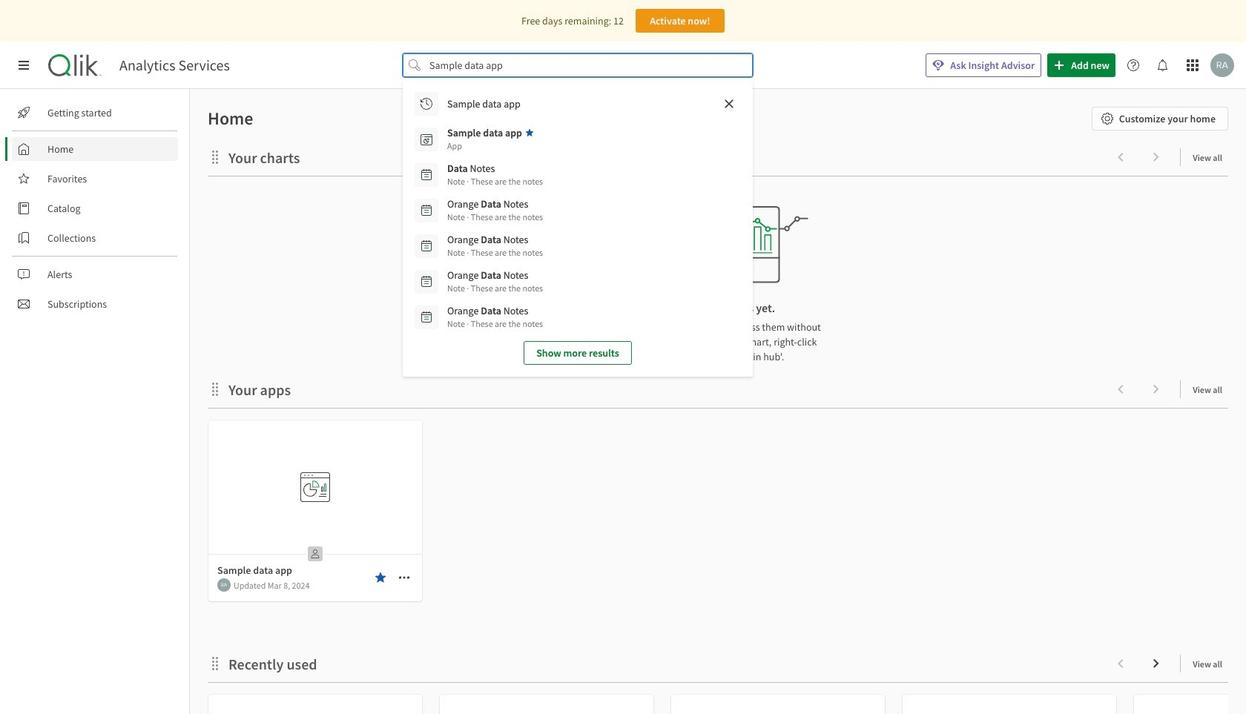 Task type: locate. For each thing, give the bounding box(es) containing it.
5 these are the notes element from the top
[[447, 318, 543, 331]]

ruby anderson element
[[217, 579, 231, 592]]

recently searched item image
[[421, 98, 433, 110]]

2 these are the notes element from the top
[[447, 211, 543, 224]]

ruby anderson image
[[217, 579, 231, 592]]

main content
[[184, 89, 1247, 715]]

navigation pane element
[[0, 95, 189, 322]]

1 vertical spatial move collection image
[[208, 656, 223, 671]]

these are the notes element
[[447, 175, 543, 188], [447, 211, 543, 224], [447, 246, 543, 260], [447, 282, 543, 295], [447, 318, 543, 331]]

list box
[[409, 86, 747, 371]]

move collection image
[[208, 150, 223, 164], [208, 656, 223, 671]]

4 these are the notes element from the top
[[447, 282, 543, 295]]

remove from favorites image
[[375, 572, 387, 584]]



Task type: describe. For each thing, give the bounding box(es) containing it.
0 vertical spatial move collection image
[[208, 150, 223, 164]]

analytics services element
[[119, 56, 230, 74]]

move collection image
[[208, 382, 223, 397]]

close sidebar menu image
[[18, 59, 30, 71]]

1 these are the notes element from the top
[[447, 175, 543, 188]]

sample data app element
[[447, 126, 522, 140]]

favorited item image
[[525, 128, 534, 137]]

3 these are the notes element from the top
[[447, 246, 543, 260]]

Search for content text field
[[427, 53, 729, 77]]

ruby anderson image
[[1211, 53, 1235, 77]]



Task type: vqa. For each thing, say whether or not it's contained in the screenshot.
the topmost Move collection image
yes



